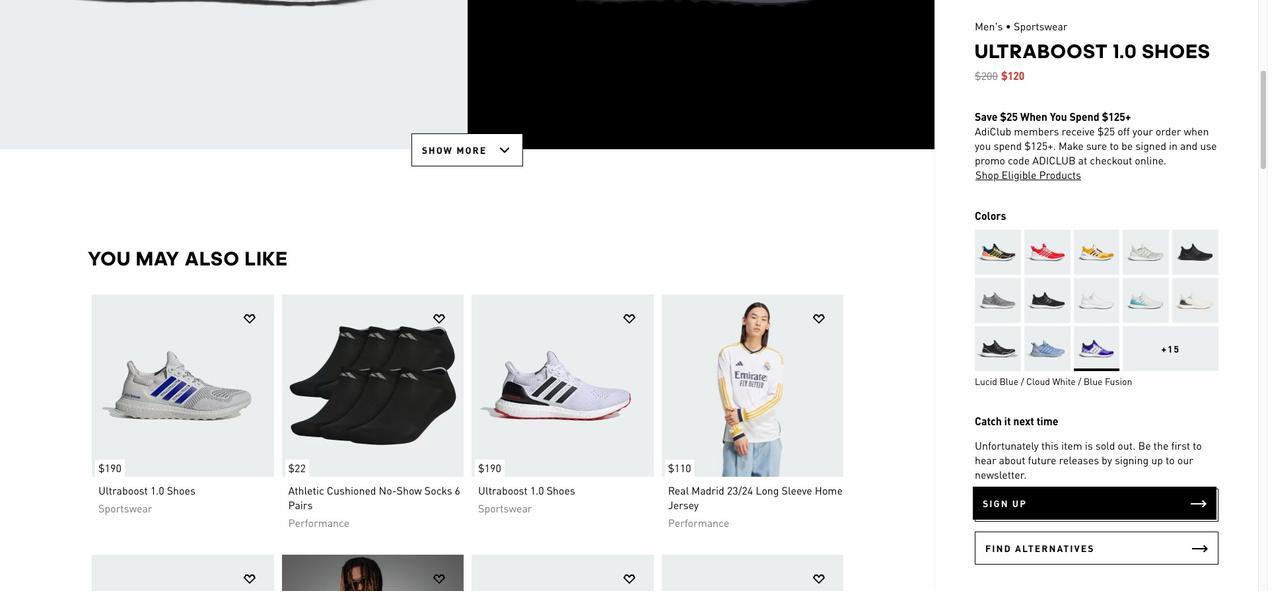 Task type: locate. For each thing, give the bounding box(es) containing it.
product color: core black / core black / beam green image up product color: blue dawn / blue dawn / blue fusion image
[[1024, 278, 1070, 323]]

performance down pairs
[[288, 515, 349, 529]]

athletic
[[288, 483, 324, 497]]

2 vertical spatial to
[[1166, 453, 1175, 467]]

it
[[1004, 414, 1011, 428]]

to left our
[[1166, 453, 1175, 467]]

men's
[[975, 19, 1003, 33]]

product color: linen green / linen green / silver green image
[[1123, 230, 1169, 275]]

$125+
[[1102, 110, 1131, 124]]

performance down jersey at the bottom
[[668, 515, 729, 529]]

men's • sportswear ultraboost 1.0 shoes $200 $120
[[975, 19, 1211, 83]]

1 horizontal spatial $25
[[1097, 124, 1115, 138]]

performance inside athletic cushioned no-show socks 6 pairs performance
[[288, 515, 349, 529]]

1 horizontal spatial $190
[[478, 460, 501, 474]]

product color: grey three / grey five / core black image
[[975, 278, 1021, 323]]

athletic cushioned no-show socks 6 pairs image
[[281, 294, 463, 476]]

product color: active red / active red / core black image
[[1024, 230, 1070, 275]]

1 horizontal spatial blue ultraboost 1.0 shoes image
[[468, 0, 935, 149]]

may
[[136, 247, 180, 270]]

1 vertical spatial show
[[396, 483, 422, 497]]

0 horizontal spatial $190 link
[[91, 294, 273, 476]]

1 horizontal spatial /
[[1078, 375, 1081, 387]]

$110
[[668, 460, 691, 474]]

off
[[1118, 124, 1130, 138]]

ultraboost 1.0 shoes sportswear
[[98, 483, 195, 514], [478, 483, 575, 514]]

0 vertical spatial to
[[1110, 139, 1119, 153]]

performance inside real madrid 23/24 long sleeve home jersey performance
[[668, 515, 729, 529]]

1 vertical spatial to
[[1193, 439, 1202, 452]]

2 performance from the left
[[668, 515, 729, 529]]

2 horizontal spatial 1.0
[[1113, 40, 1137, 63]]

cushioned
[[326, 483, 376, 497]]

2 $190 from the left
[[478, 460, 501, 474]]

product color: core black / core black / wonder quartz image
[[975, 326, 1021, 371]]

product color: cloud white / cloud white / cloud white image
[[1074, 278, 1120, 323]]

0 horizontal spatial shoes
[[167, 483, 195, 497]]

1 horizontal spatial sportswear
[[478, 501, 532, 514]]

$25
[[1000, 110, 1018, 124], [1097, 124, 1115, 138]]

code
[[1008, 153, 1030, 167]]

/ right the white
[[1078, 375, 1081, 387]]

up right sign
[[1012, 497, 1027, 509]]

is
[[1085, 439, 1093, 452]]

product color: core black / core black / bright blue image
[[975, 230, 1021, 275]]

product color: core black / core black / beam green image
[[1172, 230, 1219, 275], [1024, 278, 1070, 323]]

$190 link
[[91, 294, 273, 476], [471, 294, 653, 476]]

up
[[1151, 453, 1163, 467], [1012, 497, 1027, 509]]

$190 for first $190 link
[[98, 460, 121, 474]]

$120
[[1001, 69, 1024, 83]]

to left be at the top of the page
[[1110, 139, 1119, 153]]

performance
[[288, 515, 349, 529], [668, 515, 729, 529]]

2 horizontal spatial ultraboost
[[975, 40, 1108, 63]]

1 vertical spatial up
[[1012, 497, 1027, 509]]

adiclub
[[975, 124, 1011, 138]]

$25 up adiclub
[[1000, 110, 1018, 124]]

23/24
[[727, 483, 753, 497]]

up down the
[[1151, 453, 1163, 467]]

show
[[422, 144, 453, 156], [396, 483, 422, 497]]

blue right "lucid"
[[1000, 375, 1019, 387]]

long
[[755, 483, 779, 497]]

alternatives
[[1015, 542, 1095, 554]]

2 ultraboost 1.0 shoes sportswear from the left
[[478, 483, 575, 514]]

1 horizontal spatial performance
[[668, 515, 729, 529]]

1 horizontal spatial $190 link
[[471, 294, 653, 476]]

0 horizontal spatial blue
[[1000, 375, 1019, 387]]

0 horizontal spatial up
[[1012, 497, 1027, 509]]

newsletter.
[[975, 468, 1027, 481]]

show inside athletic cushioned no-show socks 6 pairs performance
[[396, 483, 422, 497]]

0 horizontal spatial ultraboost
[[98, 483, 147, 497]]

performance for jersey
[[668, 515, 729, 529]]

you may also like
[[88, 247, 288, 270]]

product color: blue dawn / blue dawn / blue fusion image
[[1024, 326, 1070, 371]]

this
[[1041, 439, 1059, 452]]

blue left fusion
[[1084, 375, 1103, 387]]

2 horizontal spatial sportswear
[[1014, 19, 1068, 33]]

be
[[1121, 139, 1133, 153]]

/ left cloud
[[1021, 375, 1024, 387]]

be
[[1138, 439, 1151, 452]]

show left the socks
[[396, 483, 422, 497]]

socks
[[424, 483, 452, 497]]

home
[[814, 483, 842, 497]]

0 horizontal spatial product color: core black / core black / beam green image
[[1024, 278, 1070, 323]]

0 horizontal spatial performance
[[288, 515, 349, 529]]

product color: lucid blue / cloud white / blue fusion image
[[1074, 326, 1120, 371]]

when
[[1184, 124, 1209, 138]]

1 horizontal spatial blue
[[1084, 375, 1103, 387]]

0 horizontal spatial blue ultraboost 1.0 shoes image
[[0, 0, 467, 149]]

jersey
[[668, 497, 698, 511]]

next
[[1013, 414, 1034, 428]]

shoes
[[1142, 40, 1211, 63], [167, 483, 195, 497], [546, 483, 575, 497]]

1 horizontal spatial you
[[1050, 110, 1067, 124]]

you up receive
[[1050, 110, 1067, 124]]

$22
[[288, 460, 305, 474]]

madrid
[[691, 483, 724, 497]]

1 vertical spatial product color: core black / core black / beam green image
[[1024, 278, 1070, 323]]

to right first
[[1193, 439, 1202, 452]]

0 horizontal spatial you
[[88, 247, 131, 270]]

signing
[[1115, 453, 1149, 467]]

0 horizontal spatial $190
[[98, 460, 121, 474]]

1 $190 from the left
[[98, 460, 121, 474]]

performance for pairs
[[288, 515, 349, 529]]

$25 up sure
[[1097, 124, 1115, 138]]

0 horizontal spatial ultraboost 1.0 shoes sportswear
[[98, 483, 195, 514]]

sign up button
[[973, 487, 1217, 520]]

1 horizontal spatial ultraboost 1.0 shoes sportswear
[[478, 483, 575, 514]]

show left more
[[422, 144, 453, 156]]

blue ultraboost 1.0 shoes image
[[0, 0, 467, 149], [468, 0, 935, 149]]

ultraboost
[[975, 40, 1108, 63], [98, 483, 147, 497], [478, 483, 527, 497]]

ultraboost 1.0 shoes image
[[91, 294, 273, 476], [471, 294, 653, 476], [91, 554, 273, 591], [471, 554, 653, 591], [661, 554, 843, 591]]

1 performance from the left
[[288, 515, 349, 529]]

1 horizontal spatial up
[[1151, 453, 1163, 467]]

up inside button
[[1012, 497, 1027, 509]]

colors
[[975, 209, 1006, 223]]

1 horizontal spatial product color: core black / core black / beam green image
[[1172, 230, 1219, 275]]

product color: core black / core black / beam green image up product color: off white / off white / core black image
[[1172, 230, 1219, 275]]

2 blue ultraboost 1.0 shoes image from the left
[[468, 0, 935, 149]]

online.
[[1135, 153, 1166, 167]]

$110 link
[[661, 294, 843, 476]]

when
[[1020, 110, 1047, 124]]

you inside save $25 when you spend $125+ adiclub members receive $25 off your order when you spend $125+. make sure to be signed in and use promo code adiclub at checkout online. shop eligible products
[[1050, 110, 1067, 124]]

0 vertical spatial show
[[422, 144, 453, 156]]

sportswear
[[1014, 19, 1068, 33], [98, 501, 152, 514], [478, 501, 532, 514]]

2 horizontal spatial shoes
[[1142, 40, 1211, 63]]

+15 button
[[1123, 326, 1219, 371]]

0 vertical spatial you
[[1050, 110, 1067, 124]]

/
[[1021, 375, 1024, 387], [1078, 375, 1081, 387]]

0 vertical spatial up
[[1151, 453, 1163, 467]]

0 horizontal spatial sportswear
[[98, 501, 152, 514]]

receive
[[1062, 124, 1095, 138]]

up inside unfortunately this item is sold out. be the first to hear about future releases by signing up to our newsletter.
[[1151, 453, 1163, 467]]

0 horizontal spatial /
[[1021, 375, 1024, 387]]

$190 for first $190 link from right
[[478, 460, 501, 474]]

fusion
[[1105, 375, 1132, 387]]

1.0
[[1113, 40, 1137, 63], [150, 483, 164, 497], [530, 483, 544, 497]]

you left may
[[88, 247, 131, 270]]

to
[[1110, 139, 1119, 153], [1193, 439, 1202, 452], [1166, 453, 1175, 467]]

0 horizontal spatial to
[[1110, 139, 1119, 153]]

0 vertical spatial $25
[[1000, 110, 1018, 124]]

find
[[985, 542, 1012, 554]]



Task type: describe. For each thing, give the bounding box(es) containing it.
adiclub
[[1032, 153, 1076, 167]]

1 vertical spatial $25
[[1097, 124, 1115, 138]]

unfortunately
[[975, 439, 1039, 452]]

product color: cloud white / team maroon / team colleg gold image
[[1074, 230, 1120, 275]]

real madrid 23/24 long sleeve home jersey image
[[661, 294, 843, 476]]

like
[[245, 247, 288, 270]]

about
[[999, 453, 1025, 467]]

shop eligible products link
[[975, 168, 1082, 182]]

your
[[1132, 124, 1153, 138]]

1 ultraboost 1.0 shoes sportswear from the left
[[98, 483, 195, 514]]

releases
[[1059, 453, 1099, 467]]

1 blue from the left
[[1000, 375, 1019, 387]]

real madrid 23/24 long sleeve home jersey performance
[[668, 483, 842, 529]]

sure
[[1086, 139, 1107, 153]]

the
[[1154, 439, 1169, 452]]

to inside save $25 when you spend $125+ adiclub members receive $25 off your order when you spend $125+. make sure to be signed in and use promo code adiclub at checkout online. shop eligible products
[[1110, 139, 1119, 153]]

sleeve
[[781, 483, 812, 497]]

spend
[[994, 139, 1022, 153]]

6
[[454, 483, 460, 497]]

pairs
[[288, 497, 312, 511]]

shoes inside the men's • sportswear ultraboost 1.0 shoes $200 $120
[[1142, 40, 1211, 63]]

0 vertical spatial product color: core black / core black / beam green image
[[1172, 230, 1219, 275]]

real
[[668, 483, 689, 497]]

sign
[[983, 497, 1009, 509]]

our
[[1177, 453, 1193, 467]]

2 / from the left
[[1078, 375, 1081, 387]]

1 blue ultraboost 1.0 shoes image from the left
[[0, 0, 467, 149]]

out.
[[1118, 439, 1136, 452]]

show more button
[[411, 133, 523, 166]]

2 horizontal spatial to
[[1193, 439, 1202, 452]]

order
[[1156, 124, 1181, 138]]

1 horizontal spatial ultraboost
[[478, 483, 527, 497]]

save $25 when you spend $125+ adiclub members receive $25 off your order when you spend $125+. make sure to be signed in and use promo code adiclub at checkout online. shop eligible products
[[975, 110, 1217, 182]]

promo
[[975, 153, 1005, 167]]

products
[[1039, 168, 1081, 182]]

lucid
[[975, 375, 997, 387]]

catch it next time
[[975, 414, 1058, 428]]

eligible
[[1002, 168, 1037, 182]]

signed
[[1135, 139, 1166, 153]]

ultraboost inside the men's • sportswear ultraboost 1.0 shoes $200 $120
[[975, 40, 1108, 63]]

$200
[[975, 69, 998, 83]]

find alternatives
[[985, 542, 1095, 554]]

save
[[975, 110, 998, 124]]

athletic cushioned no-show socks 6 pairs performance
[[288, 483, 460, 529]]

1 / from the left
[[1021, 375, 1024, 387]]

no-
[[378, 483, 396, 497]]

checkout
[[1090, 153, 1132, 167]]

show inside dropdown button
[[422, 144, 453, 156]]

more
[[456, 144, 487, 156]]

show more
[[422, 144, 487, 156]]

sportswear inside the men's • sportswear ultraboost 1.0 shoes $200 $120
[[1014, 19, 1068, 33]]

catch
[[975, 414, 1002, 428]]

hear
[[975, 453, 996, 467]]

in
[[1169, 139, 1178, 153]]

sold
[[1095, 439, 1115, 452]]

product color: crystal white / crystal white / preloved blue image
[[1123, 278, 1169, 323]]

product color: off white / off white / core black image
[[1172, 278, 1219, 323]]

and
[[1180, 139, 1198, 153]]

•
[[1006, 19, 1011, 33]]

spend
[[1070, 110, 1099, 124]]

1 horizontal spatial shoes
[[546, 483, 575, 497]]

white
[[1052, 375, 1076, 387]]

real madrid 23/24 home jersey image
[[281, 554, 463, 591]]

make
[[1059, 139, 1084, 153]]

lucid blue / cloud white / blue fusion
[[975, 375, 1132, 387]]

$22 link
[[281, 294, 463, 476]]

sign up
[[983, 497, 1027, 509]]

cloud
[[1026, 375, 1050, 387]]

find alternatives button
[[975, 532, 1219, 565]]

item
[[1061, 439, 1082, 452]]

you
[[975, 139, 991, 153]]

shop
[[975, 168, 999, 182]]

1 horizontal spatial 1.0
[[530, 483, 544, 497]]

$125+.
[[1025, 139, 1056, 153]]

+15
[[1161, 343, 1180, 355]]

1 $190 link from the left
[[91, 294, 273, 476]]

unfortunately this item is sold out. be the first to hear about future releases by signing up to our newsletter.
[[975, 439, 1202, 481]]

0 horizontal spatial $25
[[1000, 110, 1018, 124]]

by
[[1102, 453, 1112, 467]]

also
[[185, 247, 240, 270]]

1 horizontal spatial to
[[1166, 453, 1175, 467]]

1 vertical spatial you
[[88, 247, 131, 270]]

2 $190 link from the left
[[471, 294, 653, 476]]

time
[[1037, 414, 1058, 428]]

use
[[1200, 139, 1217, 153]]

at
[[1078, 153, 1087, 167]]

1.0 inside the men's • sportswear ultraboost 1.0 shoes $200 $120
[[1113, 40, 1137, 63]]

future
[[1028, 453, 1056, 467]]

first
[[1171, 439, 1190, 452]]

members
[[1014, 124, 1059, 138]]

2 blue from the left
[[1084, 375, 1103, 387]]

0 horizontal spatial 1.0
[[150, 483, 164, 497]]



Task type: vqa. For each thing, say whether or not it's contained in the screenshot.
Be
yes



